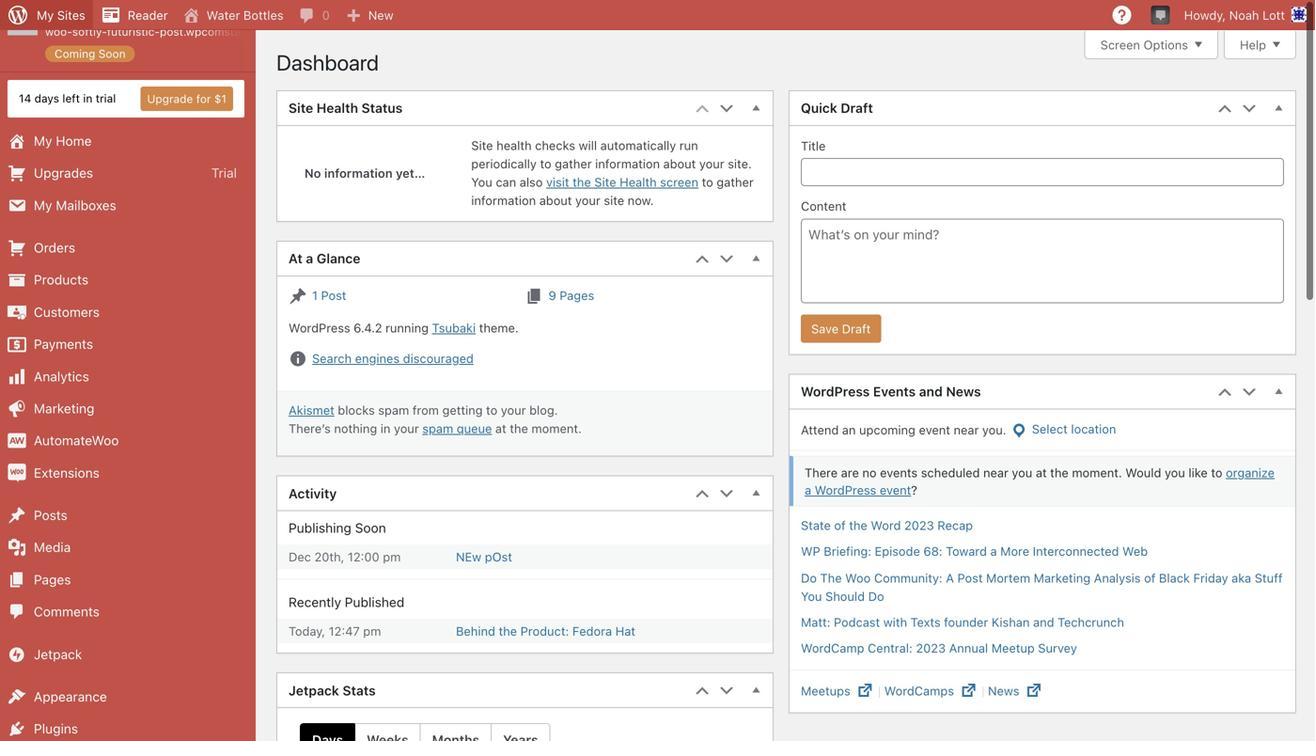 Task type: locate. For each thing, give the bounding box(es) containing it.
your left site
[[576, 192, 601, 206]]

at
[[289, 250, 303, 265]]

main menu navigation
[[0, 0, 290, 741]]

1 horizontal spatial bottles
[[244, 8, 284, 22]]

1 horizontal spatial near
[[984, 465, 1009, 479]]

you left can in the top of the page
[[472, 174, 493, 188]]

post
[[485, 549, 513, 563]]

state of the word 2023 recap link
[[801, 517, 974, 531]]

2023 up 68:
[[905, 517, 935, 531]]

0 vertical spatial soon
[[99, 46, 126, 59]]

0 horizontal spatial |
[[875, 683, 885, 697]]

1 vertical spatial in
[[381, 421, 391, 435]]

new
[[456, 549, 482, 563]]

information down can in the top of the page
[[472, 192, 536, 206]]

there's
[[289, 421, 331, 435]]

1 horizontal spatial water
[[207, 8, 240, 22]]

1 vertical spatial pm
[[363, 623, 381, 637]]

0 vertical spatial you
[[472, 174, 493, 188]]

0 vertical spatial spam
[[378, 402, 409, 416]]

event for upcoming
[[919, 422, 951, 436]]

1 horizontal spatial pm
[[383, 549, 401, 563]]

0 horizontal spatial and
[[920, 383, 943, 398]]

health up now.
[[620, 174, 657, 188]]

event up scheduled
[[919, 422, 951, 436]]

2 vertical spatial a
[[991, 543, 998, 557]]

0 vertical spatial gather
[[555, 156, 592, 170]]

payments
[[34, 335, 93, 351]]

you inside site health checks will automatically run periodically to gather information about your site. you can also
[[472, 174, 493, 188]]

to right like
[[1212, 465, 1223, 479]]

0 horizontal spatial in
[[83, 91, 93, 104]]

to gather information about your site now.
[[472, 174, 754, 206]]

to inside akismet blocks spam from getting to your blog. there's nothing in your spam queue at the moment.
[[486, 402, 498, 416]]

information
[[596, 156, 660, 170], [324, 165, 393, 179], [472, 192, 536, 206]]

location
[[1072, 421, 1117, 435]]

events
[[880, 465, 918, 479]]

akismet blocks spam from getting to your blog. there's nothing in your spam queue at the moment.
[[289, 402, 582, 435]]

the right queue
[[510, 421, 528, 435]]

0 horizontal spatial marketing
[[34, 400, 94, 415]]

a left more
[[991, 543, 998, 557]]

you.
[[983, 422, 1007, 436]]

bottles inside water bottles woo-softly-futuristic-post.wpcomstaging.com coming soon
[[85, 5, 127, 20]]

bottles
[[85, 5, 127, 20], [244, 8, 284, 22]]

bottles up post.wpcomstaging.com
[[244, 8, 284, 22]]

1 vertical spatial do
[[869, 588, 885, 602]]

do
[[801, 570, 817, 584], [869, 588, 885, 602]]

no
[[863, 465, 877, 479]]

site.
[[728, 156, 752, 170]]

jetpack left stats
[[289, 682, 339, 697]]

moment. down location
[[1073, 465, 1123, 479]]

founder
[[944, 614, 989, 628]]

0 vertical spatial my
[[37, 8, 54, 22]]

option group
[[300, 722, 551, 741]]

there are no events scheduled near you at the moment. would you like to
[[805, 465, 1227, 479]]

post right a
[[958, 570, 983, 584]]

about down visit
[[540, 192, 572, 206]]

0 vertical spatial a
[[306, 250, 313, 265]]

0 horizontal spatial water
[[45, 5, 81, 20]]

to right screen at the top right of page
[[702, 174, 714, 188]]

lott
[[1263, 8, 1286, 22]]

pm right 12:00
[[383, 549, 401, 563]]

spam left from
[[378, 402, 409, 416]]

health left the status
[[317, 99, 358, 115]]

getting
[[443, 402, 483, 416]]

1 vertical spatial my
[[34, 132, 52, 148]]

near down you.
[[984, 465, 1009, 479]]

1 vertical spatial health
[[620, 174, 657, 188]]

1 horizontal spatial information
[[472, 192, 536, 206]]

recap
[[938, 517, 974, 531]]

2 vertical spatial my
[[34, 196, 52, 212]]

information inside to gather information about your site now.
[[472, 192, 536, 206]]

search engines discouraged link
[[312, 350, 474, 365]]

pm right 12:47
[[363, 623, 381, 637]]

0 vertical spatial and
[[920, 383, 943, 398]]

a for glance
[[306, 250, 313, 265]]

annual
[[950, 640, 989, 654]]

0 horizontal spatial gather
[[555, 156, 592, 170]]

plugins
[[34, 720, 78, 736]]

jetpack inside "link"
[[34, 646, 82, 661]]

water inside toolbar navigation
[[207, 8, 240, 22]]

my inside toolbar navigation
[[37, 8, 54, 22]]

0 horizontal spatial soon
[[99, 46, 126, 59]]

search
[[312, 350, 352, 365]]

recently published
[[289, 593, 405, 609]]

0 horizontal spatial near
[[954, 422, 979, 436]]

1 vertical spatial pages
[[34, 571, 71, 586]]

upgrade
[[147, 91, 193, 104]]

1 horizontal spatial health
[[620, 174, 657, 188]]

my up "woo-"
[[37, 8, 54, 22]]

None radio
[[355, 722, 420, 741], [420, 722, 491, 741], [355, 722, 420, 741], [420, 722, 491, 741]]

my down upgrades
[[34, 196, 52, 212]]

bottles inside toolbar navigation
[[244, 8, 284, 22]]

None submit
[[801, 314, 882, 342]]

moment. down the blog.
[[532, 421, 582, 435]]

0 horizontal spatial bottles
[[85, 5, 127, 20]]

0 horizontal spatial event
[[880, 482, 912, 496]]

1 horizontal spatial of
[[1145, 570, 1156, 584]]

0 horizontal spatial health
[[317, 99, 358, 115]]

0 horizontal spatial a
[[306, 250, 313, 265]]

soon up 12:00
[[355, 519, 386, 535]]

0 horizontal spatial about
[[540, 192, 572, 206]]

1 horizontal spatial event
[[919, 422, 951, 436]]

and up survey
[[1034, 614, 1055, 628]]

central:
[[868, 640, 913, 654]]

do left the
[[801, 570, 817, 584]]

0 vertical spatial at
[[496, 421, 507, 435]]

marketing link
[[0, 392, 256, 424]]

in right nothing
[[381, 421, 391, 435]]

the down select location dropdown button
[[1051, 465, 1069, 479]]

spam down from
[[423, 421, 454, 435]]

0 vertical spatial pm
[[383, 549, 401, 563]]

0 horizontal spatial you
[[472, 174, 493, 188]]

1 horizontal spatial jetpack
[[289, 682, 339, 697]]

bottles up softly-
[[85, 5, 127, 20]]

do down woo
[[869, 588, 885, 602]]

soon down futuristic-
[[99, 46, 126, 59]]

water inside water bottles woo-softly-futuristic-post.wpcomstaging.com coming soon
[[45, 5, 81, 20]]

1 horizontal spatial |
[[979, 683, 989, 697]]

and right events
[[920, 383, 943, 398]]

organize a wordpress event link
[[805, 465, 1275, 496]]

of left black
[[1145, 570, 1156, 584]]

you left like
[[1165, 465, 1186, 479]]

1 vertical spatial site
[[472, 137, 493, 151]]

0 horizontal spatial news
[[947, 383, 982, 398]]

to down checks
[[540, 156, 552, 170]]

wordpress for wordpress 6.4.2 running tsubaki theme.
[[289, 320, 350, 334]]

0 vertical spatial do
[[801, 570, 817, 584]]

periodically
[[472, 156, 537, 170]]

moment.
[[532, 421, 582, 435], [1073, 465, 1123, 479]]

1 horizontal spatial you
[[1165, 465, 1186, 479]]

1 vertical spatial at
[[1036, 465, 1047, 479]]

information inside site health checks will automatically run periodically to gather information about your site. you can also
[[596, 156, 660, 170]]

0 vertical spatial site
[[289, 99, 313, 115]]

interconnected
[[1033, 543, 1120, 557]]

marketing inside main menu navigation
[[34, 400, 94, 415]]

14 days left in trial
[[19, 91, 116, 104]]

0 horizontal spatial information
[[324, 165, 393, 179]]

news down the meetup
[[989, 683, 1023, 697]]

there
[[805, 465, 838, 479]]

new post link
[[456, 548, 762, 565]]

notification image
[[1154, 7, 1169, 22]]

your inside to gather information about your site now.
[[576, 192, 601, 206]]

1 horizontal spatial post
[[958, 570, 983, 584]]

about up screen at the top right of page
[[664, 156, 696, 170]]

you up matt:
[[801, 588, 822, 602]]

softly-
[[72, 24, 107, 37]]

moment. inside akismet blocks spam from getting to your blog. there's nothing in your spam queue at the moment.
[[532, 421, 582, 435]]

a
[[306, 250, 313, 265], [805, 482, 812, 496], [991, 543, 998, 557]]

0 horizontal spatial you
[[1012, 465, 1033, 479]]

water up post.wpcomstaging.com
[[207, 8, 240, 22]]

site up site
[[595, 174, 617, 188]]

14
[[19, 91, 31, 104]]

orders link
[[0, 231, 256, 263]]

status
[[362, 99, 403, 115]]

for
[[196, 91, 211, 104]]

customers link
[[0, 295, 256, 327]]

in right left
[[83, 91, 93, 104]]

None radio
[[300, 722, 355, 741], [491, 722, 551, 741], [300, 722, 355, 741], [491, 722, 551, 741]]

water up "woo-"
[[45, 5, 81, 20]]

orders
[[34, 239, 75, 254]]

of
[[835, 517, 846, 531], [1145, 570, 1156, 584]]

1 vertical spatial wordpress
[[801, 383, 870, 398]]

1 vertical spatial post
[[958, 570, 983, 584]]

1 vertical spatial a
[[805, 482, 812, 496]]

wordcamps link
[[885, 680, 979, 699]]

pages down the media at the left bottom
[[34, 571, 71, 586]]

wordcamp
[[801, 640, 865, 654]]

toward
[[946, 543, 988, 557]]

| down central:
[[875, 683, 885, 697]]

9 pages link
[[525, 287, 595, 301]]

site inside site health checks will automatically run periodically to gather information about your site. you can also
[[472, 137, 493, 151]]

event down events
[[880, 482, 912, 496]]

1 horizontal spatial about
[[664, 156, 696, 170]]

now.
[[628, 192, 654, 206]]

a down there
[[805, 482, 812, 496]]

pages right "9"
[[560, 287, 595, 301]]

1 vertical spatial you
[[801, 588, 822, 602]]

1 horizontal spatial you
[[801, 588, 822, 602]]

information up visit the site health screen
[[596, 156, 660, 170]]

with
[[884, 614, 908, 628]]

tsubaki
[[432, 320, 476, 334]]

68:
[[924, 543, 943, 557]]

1 vertical spatial event
[[880, 482, 912, 496]]

1 vertical spatial about
[[540, 192, 572, 206]]

jetpack down comments
[[34, 646, 82, 661]]

the right behind
[[499, 623, 517, 637]]

event inside organize a wordpress event
[[880, 482, 912, 496]]

0 vertical spatial of
[[835, 517, 846, 531]]

0 vertical spatial jetpack
[[34, 646, 82, 661]]

you inside 'do the woo community: a post mortem marketing analysis of black friday aka stuff you should do'
[[801, 588, 822, 602]]

site down dashboard
[[289, 99, 313, 115]]

your left site.
[[700, 156, 725, 170]]

about inside to gather information about your site now.
[[540, 192, 572, 206]]

jetpack for jetpack
[[34, 646, 82, 661]]

to up queue
[[486, 402, 498, 416]]

my for my sites
[[37, 8, 54, 22]]

0 horizontal spatial pages
[[34, 571, 71, 586]]

bottles for water bottles woo-softly-futuristic-post.wpcomstaging.com coming soon
[[85, 5, 127, 20]]

0 vertical spatial about
[[664, 156, 696, 170]]

should
[[826, 588, 865, 602]]

1 vertical spatial marketing
[[1034, 570, 1091, 584]]

from
[[413, 402, 439, 416]]

at down select
[[1036, 465, 1047, 479]]

0 vertical spatial event
[[919, 422, 951, 436]]

your inside site health checks will automatically run periodically to gather information about your site. you can also
[[700, 156, 725, 170]]

pm
[[383, 549, 401, 563], [363, 623, 381, 637]]

0 vertical spatial marketing
[[34, 400, 94, 415]]

wordpress down 'are'
[[815, 482, 877, 496]]

the right visit
[[573, 174, 591, 188]]

automatically
[[601, 137, 676, 151]]

site up periodically at the left top
[[472, 137, 493, 151]]

marketing down interconnected
[[1034, 570, 1091, 584]]

9
[[549, 287, 557, 301]]

howdy,
[[1185, 8, 1227, 22]]

my sites
[[37, 8, 85, 22]]

wordpress up an
[[801, 383, 870, 398]]

0 horizontal spatial pm
[[363, 623, 381, 637]]

1 vertical spatial gather
[[717, 174, 754, 188]]

of right state
[[835, 517, 846, 531]]

do the woo community: a post mortem marketing analysis of black friday aka stuff you should do link
[[801, 570, 1283, 602]]

nothing
[[334, 421, 377, 435]]

days
[[34, 91, 59, 104]]

1 horizontal spatial gather
[[717, 174, 754, 188]]

1 vertical spatial jetpack
[[289, 682, 339, 697]]

0 horizontal spatial site
[[289, 99, 313, 115]]

0 vertical spatial pages
[[560, 287, 595, 301]]

1 horizontal spatial spam
[[423, 421, 454, 435]]

organize a wordpress event
[[805, 465, 1275, 496]]

1 horizontal spatial site
[[472, 137, 493, 151]]

post right "1"
[[321, 287, 347, 301]]

1 you from the left
[[1012, 465, 1033, 479]]

gather down site.
[[717, 174, 754, 188]]

1 vertical spatial 2023
[[916, 640, 946, 654]]

a inside organize a wordpress event
[[805, 482, 812, 496]]

2023 down texts
[[916, 640, 946, 654]]

the inside akismet blocks spam from getting to your blog. there's nothing in your spam queue at the moment.
[[510, 421, 528, 435]]

2 horizontal spatial site
[[595, 174, 617, 188]]

in inside navigation
[[83, 91, 93, 104]]

1 vertical spatial moment.
[[1073, 465, 1123, 479]]

blocks
[[338, 402, 375, 416]]

yet…
[[396, 165, 426, 179]]

1 vertical spatial of
[[1145, 570, 1156, 584]]

trial
[[211, 164, 237, 180]]

2 horizontal spatial a
[[991, 543, 998, 557]]

0 horizontal spatial of
[[835, 517, 846, 531]]

gather
[[555, 156, 592, 170], [717, 174, 754, 188]]

you down select
[[1012, 465, 1033, 479]]

event for wordpress
[[880, 482, 912, 496]]

0 horizontal spatial post
[[321, 287, 347, 301]]

water for water bottles woo-softly-futuristic-post.wpcomstaging.com coming soon
[[45, 5, 81, 20]]

news right events
[[947, 383, 982, 398]]

1 horizontal spatial a
[[805, 482, 812, 496]]

gather down "will"
[[555, 156, 592, 170]]

jetpack link
[[0, 638, 256, 670]]

marketing down the analytics
[[34, 400, 94, 415]]

gather inside site health checks will automatically run periodically to gather information about your site. you can also
[[555, 156, 592, 170]]

a
[[946, 570, 955, 584]]

wordpress inside organize a wordpress event
[[815, 482, 877, 496]]

near left you.
[[954, 422, 979, 436]]

2 vertical spatial wordpress
[[815, 482, 877, 496]]

jetpack
[[34, 646, 82, 661], [289, 682, 339, 697]]

gather inside to gather information about your site now.
[[717, 174, 754, 188]]

a right at
[[306, 250, 313, 265]]

run
[[680, 137, 699, 151]]

20th,
[[315, 549, 345, 563]]

wordpress down 1 post link
[[289, 320, 350, 334]]

1 horizontal spatial pages
[[560, 287, 595, 301]]

| down annual
[[979, 683, 989, 697]]

aka
[[1232, 570, 1252, 584]]

information right the no
[[324, 165, 393, 179]]

my left home
[[34, 132, 52, 148]]

you
[[472, 174, 493, 188], [801, 588, 822, 602]]

site health checks will automatically run periodically to gather information about your site. you can also
[[472, 137, 752, 188]]

0 horizontal spatial at
[[496, 421, 507, 435]]

post.wpcomstaging.com
[[160, 24, 290, 37]]

event
[[919, 422, 951, 436], [880, 482, 912, 496]]

upgrade for $1
[[147, 91, 227, 104]]

a for wordpress
[[805, 482, 812, 496]]

at right queue
[[496, 421, 507, 435]]

0 vertical spatial health
[[317, 99, 358, 115]]

can
[[496, 174, 517, 188]]

1 horizontal spatial soon
[[355, 519, 386, 535]]

1 horizontal spatial marketing
[[1034, 570, 1091, 584]]



Task type: describe. For each thing, give the bounding box(es) containing it.
bottles for water bottles
[[244, 8, 284, 22]]

sites
[[57, 8, 85, 22]]

publishing
[[289, 519, 352, 535]]

new
[[368, 8, 394, 22]]

water bottles
[[207, 8, 284, 22]]

health
[[497, 137, 532, 151]]

2 vertical spatial site
[[595, 174, 617, 188]]

products
[[34, 271, 89, 287]]

my for my mailboxes
[[34, 196, 52, 212]]

upcoming
[[860, 422, 916, 436]]

are
[[841, 465, 859, 479]]

help
[[1241, 37, 1267, 51]]

my for my home
[[34, 132, 52, 148]]

behind
[[456, 623, 496, 637]]

howdy, noah lott
[[1185, 8, 1286, 22]]

extensions
[[34, 464, 100, 480]]

more
[[1001, 543, 1030, 557]]

1 post
[[312, 287, 347, 301]]

2 you from the left
[[1165, 465, 1186, 479]]

theme.
[[479, 320, 519, 334]]

checks
[[535, 137, 576, 151]]

the
[[821, 570, 842, 584]]

to inside to gather information about your site now.
[[702, 174, 714, 188]]

1 vertical spatial spam
[[423, 421, 454, 435]]

queue
[[457, 421, 492, 435]]

content
[[801, 198, 847, 212]]

behind the product: fedora hat
[[456, 623, 636, 637]]

hat
[[616, 623, 636, 637]]

about inside site health checks will automatically run periodically to gather information about your site. you can also
[[664, 156, 696, 170]]

the left word
[[850, 517, 868, 531]]

wordpress for wordpress events and news
[[801, 383, 870, 398]]

texts
[[911, 614, 941, 628]]

would
[[1126, 465, 1162, 479]]

in inside akismet blocks spam from getting to your blog. there's nothing in your spam queue at the moment.
[[381, 421, 391, 435]]

customers
[[34, 303, 100, 319]]

select location button
[[1010, 421, 1117, 440]]

briefing:
[[824, 543, 872, 557]]

$1
[[214, 91, 227, 104]]

new link
[[337, 0, 401, 30]]

stuff
[[1255, 570, 1283, 584]]

wordcamps
[[885, 683, 958, 697]]

matt: podcast with texts founder kishan and techcrunch link
[[801, 614, 1125, 628]]

Title text field
[[801, 157, 1285, 185]]

title
[[801, 138, 826, 152]]

matt:
[[801, 614, 831, 628]]

today,
[[289, 623, 325, 637]]

attend
[[801, 422, 839, 436]]

friday
[[1194, 570, 1229, 584]]

site for site health checks will automatically run periodically to gather information about your site. you can also
[[472, 137, 493, 151]]

wordcamp central: 2023 annual meetup survey
[[801, 640, 1078, 654]]

meetups
[[801, 683, 854, 697]]

news link
[[989, 680, 1044, 699]]

an
[[843, 422, 856, 436]]

post inside 'do the woo community: a post mortem marketing analysis of black friday aka stuff you should do'
[[958, 570, 983, 584]]

visit
[[546, 174, 570, 188]]

no
[[305, 165, 321, 179]]

attend an upcoming event near you.
[[801, 422, 1007, 436]]

screen options
[[1101, 37, 1189, 51]]

1 horizontal spatial at
[[1036, 465, 1047, 479]]

jetpack for jetpack stats
[[289, 682, 339, 697]]

stats
[[343, 682, 376, 697]]

analytics link
[[0, 360, 256, 392]]

6.4.2
[[354, 320, 382, 334]]

techcrunch
[[1058, 614, 1125, 628]]

marketing inside 'do the woo community: a post mortem marketing analysis of black friday aka stuff you should do'
[[1034, 570, 1091, 584]]

mailboxes
[[56, 196, 116, 212]]

no information yet…
[[305, 165, 426, 179]]

select location
[[1032, 421, 1117, 435]]

Content text field
[[801, 218, 1285, 302]]

water for water bottles
[[207, 8, 240, 22]]

episode
[[875, 543, 921, 557]]

community:
[[875, 570, 943, 584]]

also
[[520, 174, 543, 188]]

1 vertical spatial news
[[989, 683, 1023, 697]]

visit the site health screen link
[[546, 174, 699, 188]]

comments link
[[0, 595, 256, 627]]

options
[[1144, 37, 1189, 51]]

analysis
[[1094, 570, 1141, 584]]

0 link
[[291, 0, 337, 30]]

screen
[[660, 174, 699, 188]]

12:00
[[348, 549, 380, 563]]

pages inside main menu navigation
[[34, 571, 71, 586]]

akismet
[[289, 402, 335, 416]]

1 | from the left
[[875, 683, 885, 697]]

akismet link
[[289, 402, 335, 416]]

your down from
[[394, 421, 419, 435]]

matt: podcast with texts founder kishan and techcrunch
[[801, 614, 1125, 628]]

dashboard
[[277, 49, 379, 74]]

1 post link
[[289, 287, 347, 301]]

0 vertical spatial 2023
[[905, 517, 935, 531]]

1 horizontal spatial and
[[1034, 614, 1055, 628]]

toolbar navigation
[[0, 0, 1316, 34]]

soon inside water bottles woo-softly-futuristic-post.wpcomstaging.com coming soon
[[99, 46, 126, 59]]

of inside 'do the woo community: a post mortem marketing analysis of black friday aka stuff you should do'
[[1145, 570, 1156, 584]]

activity
[[289, 485, 337, 500]]

analytics
[[34, 368, 89, 383]]

automatewoo
[[34, 432, 119, 447]]

reader link
[[93, 0, 176, 30]]

futuristic-
[[107, 24, 160, 37]]

posts link
[[0, 499, 256, 531]]

2 | from the left
[[979, 683, 989, 697]]

1 horizontal spatial moment.
[[1073, 465, 1123, 479]]

mortem
[[987, 570, 1031, 584]]

woo-
[[45, 24, 72, 37]]

1 vertical spatial soon
[[355, 519, 386, 535]]

your left the blog.
[[501, 402, 526, 416]]

spam queue link
[[423, 421, 492, 435]]

site for site health status
[[289, 99, 313, 115]]

left
[[62, 91, 80, 104]]

will
[[579, 137, 597, 151]]

organize
[[1227, 465, 1275, 479]]

trial
[[96, 91, 116, 104]]

1 vertical spatial near
[[984, 465, 1009, 479]]

select
[[1032, 421, 1068, 435]]

to inside site health checks will automatically run periodically to gather information about your site. you can also
[[540, 156, 552, 170]]

0 vertical spatial post
[[321, 287, 347, 301]]

0 vertical spatial near
[[954, 422, 979, 436]]

my home link
[[0, 124, 256, 156]]

at inside akismet blocks spam from getting to your blog. there's nothing in your spam queue at the moment.
[[496, 421, 507, 435]]

0 horizontal spatial do
[[801, 570, 817, 584]]

0 vertical spatial news
[[947, 383, 982, 398]]



Task type: vqa. For each thing, say whether or not it's contained in the screenshot.
Last year
no



